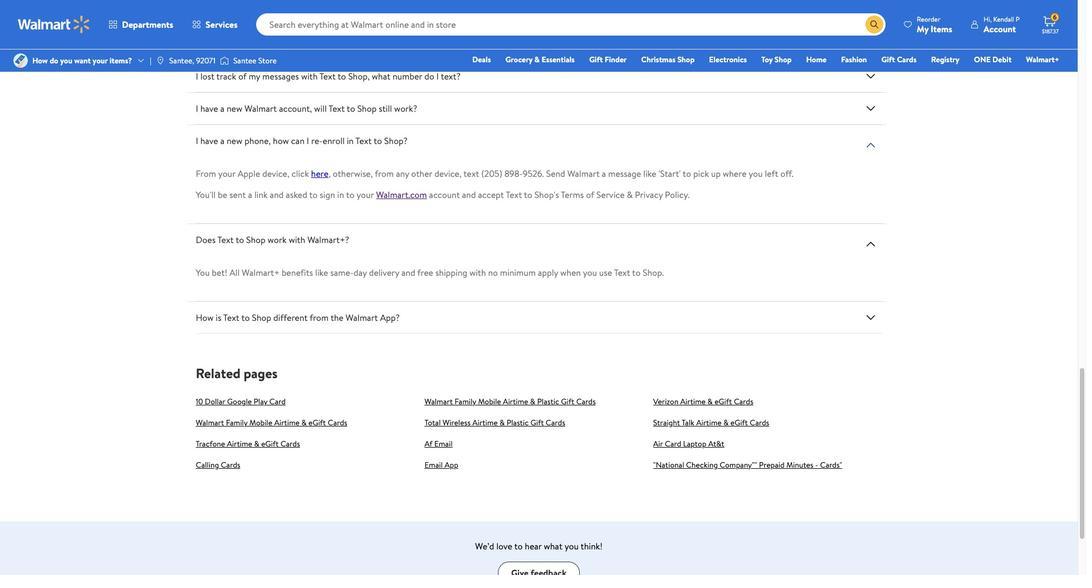 Task type: describe. For each thing, give the bounding box(es) containing it.
any
[[396, 168, 409, 180]]

registry link
[[926, 53, 965, 66]]

new for phone,
[[227, 135, 242, 147]]

google
[[227, 397, 252, 408]]

privacy
[[635, 189, 663, 201]]

1 horizontal spatial in
[[347, 135, 354, 147]]

total wireless airtime & plastic gift cards
[[425, 418, 565, 429]]

search icon image
[[870, 20, 879, 29]]

bet!
[[212, 267, 227, 279]]

minutes
[[786, 460, 813, 471]]

af email
[[425, 439, 453, 450]]

1 horizontal spatial shop?
[[359, 6, 382, 18]]

straight talk airtime & egift cards
[[653, 418, 769, 429]]

calling cards link
[[196, 460, 240, 471]]

i up from
[[196, 135, 198, 147]]

tracfone
[[196, 439, 225, 450]]

air card laptop at&t link
[[653, 439, 724, 450]]

mobile for egift
[[249, 418, 272, 429]]

i lost track of my messages with text to shop, what number do i text?
[[196, 70, 461, 83]]

'start'
[[658, 168, 681, 180]]

fashion
[[841, 54, 867, 65]]

0 horizontal spatial walmart+
[[242, 267, 280, 279]]

love
[[496, 541, 512, 553]]

grocery
[[505, 54, 533, 65]]

prepaid
[[759, 460, 785, 471]]

free
[[417, 267, 433, 279]]

airtime up "talk"
[[680, 397, 706, 408]]

hi, kendall p account
[[984, 14, 1020, 35]]

items
[[931, 23, 952, 35]]

at&t
[[708, 439, 724, 450]]

calling cards
[[196, 460, 240, 471]]

i have a new phone, how can i re-enroll in text to shop? image
[[864, 139, 878, 152]]

toy
[[761, 54, 773, 65]]

a left link
[[248, 189, 252, 201]]

,
[[329, 168, 331, 180]]

think!
[[581, 541, 603, 553]]

how
[[273, 135, 289, 147]]

1 horizontal spatial like
[[643, 168, 656, 180]]

services button
[[183, 11, 247, 38]]

home link
[[801, 53, 832, 66]]

1 vertical spatial like
[[315, 267, 328, 279]]

you left think!
[[565, 541, 579, 553]]

can
[[291, 135, 305, 147]]

walmart+ link
[[1021, 53, 1064, 66]]

my
[[249, 70, 260, 83]]

toy shop link
[[756, 53, 797, 66]]

want
[[74, 55, 91, 66]]

|
[[150, 55, 151, 66]]

do for i
[[216, 38, 226, 50]]

santee,
[[169, 55, 194, 66]]

gift finder
[[589, 54, 627, 65]]

1 horizontal spatial and
[[401, 267, 415, 279]]

1 vertical spatial what
[[544, 541, 563, 553]]

finder
[[605, 54, 627, 65]]

does text to shop work with walmart+?
[[196, 234, 349, 246]]

mobile for plastic
[[478, 397, 501, 408]]

i lost track of my messages with text to shop, what number do i text? image
[[864, 70, 878, 83]]

deals
[[472, 54, 491, 65]]

walmart.com
[[376, 189, 427, 201]]

0 vertical spatial enroll
[[232, 38, 254, 50]]

grocery & essentials
[[505, 54, 575, 65]]

walmart family mobile airtime & plastic gift cards
[[425, 397, 596, 408]]

verizon airtime & egift cards
[[653, 397, 753, 408]]

account
[[429, 189, 460, 201]]

you left want
[[60, 55, 72, 66]]

2 horizontal spatial shop?
[[384, 135, 408, 147]]

no
[[488, 267, 498, 279]]

electronics link
[[704, 53, 752, 66]]

walmart family mobile airtime & plastic gift cards link
[[425, 397, 596, 408]]

0 vertical spatial from
[[375, 168, 394, 180]]

shop's
[[535, 189, 559, 201]]

for
[[256, 38, 268, 50]]

0 horizontal spatial what
[[372, 70, 390, 83]]

$187.37
[[1042, 27, 1059, 35]]

airtime up total wireless airtime & plastic gift cards
[[503, 397, 528, 408]]

0 vertical spatial with
[[301, 70, 318, 83]]

through
[[263, 6, 294, 18]]

10
[[196, 397, 203, 408]]

essentials
[[542, 54, 575, 65]]

you left use
[[583, 267, 597, 279]]

gift inside 'link'
[[881, 54, 895, 65]]

re-
[[311, 135, 323, 147]]

1 device, from the left
[[262, 168, 289, 180]]

sign
[[320, 189, 335, 201]]

0 horizontal spatial in
[[337, 189, 344, 201]]

related
[[196, 364, 240, 383]]

apply
[[538, 267, 558, 279]]

verizon
[[653, 397, 679, 408]]

shop inside christmas shop link
[[677, 54, 695, 65]]

a left "phone,"
[[220, 135, 225, 147]]

christmas
[[641, 54, 676, 65]]

services
[[206, 18, 238, 31]]

account,
[[279, 103, 312, 115]]

registry
[[931, 54, 960, 65]]

total
[[425, 418, 441, 429]]

do for you
[[50, 55, 58, 66]]

0 vertical spatial plastic
[[537, 397, 559, 408]]

phone,
[[245, 135, 271, 147]]

10 dollar google play card link
[[196, 397, 286, 408]]

items?
[[110, 55, 132, 66]]

shipping
[[435, 267, 467, 279]]

pages
[[244, 364, 278, 383]]

christmas shop
[[641, 54, 695, 65]]

9526.
[[523, 168, 544, 180]]

shop left work
[[246, 234, 266, 246]]

messages
[[262, 70, 299, 83]]

i down services
[[228, 38, 230, 50]]

have for i have a new walmart account, will text to shop still work?
[[200, 103, 218, 115]]

calling
[[196, 460, 219, 471]]

i have a new phone, how can i re-enroll in text to shop?
[[196, 135, 408, 147]]

0 horizontal spatial plastic
[[507, 418, 529, 429]]

 image for santee store
[[220, 55, 229, 66]]

off.
[[781, 168, 794, 180]]

2 horizontal spatial and
[[462, 189, 476, 201]]

how do you want your items?
[[32, 55, 132, 66]]

a left message at the right top
[[602, 168, 606, 180]]

walmart up terms on the top right of page
[[567, 168, 600, 180]]

straight
[[653, 418, 680, 429]]

0 horizontal spatial from
[[310, 312, 329, 324]]

santee, 92071
[[169, 55, 216, 66]]

work?
[[394, 103, 417, 115]]



Task type: locate. For each thing, give the bounding box(es) containing it.
app
[[445, 460, 458, 471]]

i have a new walmart account, will text to shop still work?
[[196, 103, 417, 115]]

walmart+?
[[307, 234, 349, 246]]

1 horizontal spatial card
[[665, 439, 681, 450]]

0 vertical spatial what
[[372, 70, 390, 83]]

you'll be sent a link and asked to sign in to your walmart.com account and accept text to shop's terms of service & privacy policy.
[[196, 189, 690, 201]]

from left the
[[310, 312, 329, 324]]

do
[[216, 38, 226, 50], [50, 55, 58, 66], [424, 70, 434, 83]]

2 vertical spatial your
[[357, 189, 374, 201]]

click
[[292, 168, 309, 180]]

wireless
[[443, 418, 471, 429]]

mobile
[[478, 397, 501, 408], [249, 418, 272, 429]]

1 horizontal spatial walmart+
[[1026, 54, 1059, 65]]

card right play
[[269, 397, 286, 408]]

1 vertical spatial mobile
[[249, 418, 272, 429]]

walmart image
[[18, 16, 90, 33]]

family for walmart family mobile airtime & egift cards
[[226, 418, 248, 429]]

2 horizontal spatial your
[[357, 189, 374, 201]]

how up 92071
[[196, 38, 214, 50]]

here link
[[311, 168, 329, 180]]

walmart+
[[1026, 54, 1059, 65], [242, 267, 280, 279]]

asked
[[286, 189, 307, 201]]

0 vertical spatial card
[[269, 397, 286, 408]]

how left "is"
[[196, 312, 214, 324]]

0 vertical spatial email
[[434, 439, 453, 450]]

1 vertical spatial plastic
[[507, 418, 529, 429]]

related pages
[[196, 364, 278, 383]]

1 horizontal spatial what
[[544, 541, 563, 553]]

pick
[[693, 168, 709, 180]]

0 vertical spatial how
[[196, 38, 214, 50]]

0 vertical spatial mobile
[[478, 397, 501, 408]]

in up the otherwise,
[[347, 135, 354, 147]]

dollar
[[205, 397, 225, 408]]

af email link
[[425, 439, 453, 450]]

like left 'start'
[[643, 168, 656, 180]]

0 horizontal spatial  image
[[156, 56, 165, 65]]

do left text? at left top
[[424, 70, 434, 83]]

grocery & essentials link
[[500, 53, 580, 66]]

deals link
[[467, 53, 496, 66]]

from
[[375, 168, 394, 180], [310, 312, 329, 324]]

0 vertical spatial have
[[200, 103, 218, 115]]

you
[[196, 267, 210, 279]]

benefits
[[282, 267, 313, 279]]

you'll
[[196, 189, 216, 201]]

from your apple device, click here , otherwise, from any other device, text (205) 898-9526. send walmart a message like 'start' to pick up where you left off.
[[196, 168, 794, 180]]

0 horizontal spatial mobile
[[249, 418, 272, 429]]

do left want
[[50, 55, 58, 66]]

1 vertical spatial have
[[200, 135, 218, 147]]

shop right christmas
[[677, 54, 695, 65]]

of right terms on the top right of page
[[586, 189, 594, 201]]

email left app
[[425, 460, 443, 471]]

1 horizontal spatial your
[[218, 168, 236, 180]]

airtime right "talk"
[[696, 418, 722, 429]]

email right the af
[[434, 439, 453, 450]]

you bet! all walmart+ benefits like same-day delivery and free shipping with no minimum apply when you use text to shop.
[[196, 267, 664, 279]]

tracfone airtime & egift cards link
[[196, 439, 300, 450]]

gift finder link
[[584, 53, 632, 66]]

 image up the track
[[220, 55, 229, 66]]

shop inside toy shop link
[[775, 54, 792, 65]]

1 horizontal spatial enroll
[[323, 135, 345, 147]]

2 have from the top
[[200, 135, 218, 147]]

walmart right through
[[296, 6, 328, 18]]

walmart family mobile airtime & egift cards
[[196, 418, 347, 429]]

1 vertical spatial in
[[337, 189, 344, 201]]

your down the otherwise,
[[357, 189, 374, 201]]

christmas shop link
[[636, 53, 700, 66]]

walmart right the
[[346, 312, 378, 324]]

email app
[[425, 460, 458, 471]]

0 horizontal spatial of
[[238, 70, 247, 83]]

0 vertical spatial in
[[347, 135, 354, 147]]

0 horizontal spatial like
[[315, 267, 328, 279]]

have down lost
[[200, 103, 218, 115]]

1 horizontal spatial do
[[216, 38, 226, 50]]

0 horizontal spatial family
[[226, 418, 248, 429]]

how for how do i enroll for text to shop?
[[196, 38, 214, 50]]

like left same-
[[315, 267, 328, 279]]

mobile up total wireless airtime & plastic gift cards link
[[478, 397, 501, 408]]

cards"
[[820, 460, 842, 471]]

policy.
[[665, 189, 690, 201]]

and down text
[[462, 189, 476, 201]]

how
[[196, 38, 214, 50], [32, 55, 48, 66], [196, 312, 214, 324]]

i left re-
[[307, 135, 309, 147]]

0 horizontal spatial device,
[[262, 168, 289, 180]]

new for walmart
[[227, 103, 242, 115]]

0 vertical spatial of
[[238, 70, 247, 83]]

does
[[196, 234, 216, 246]]

1 vertical spatial with
[[289, 234, 305, 246]]

0 vertical spatial shop?
[[359, 6, 382, 18]]

 image right |
[[156, 56, 165, 65]]

 image
[[13, 53, 28, 68]]

walmart up tracfone
[[196, 418, 224, 429]]

with right messages
[[301, 70, 318, 83]]

debit
[[993, 54, 1012, 65]]

with left no
[[470, 267, 486, 279]]

airtime right wireless
[[472, 418, 498, 429]]

what right shop,
[[372, 70, 390, 83]]

air card laptop at&t
[[653, 439, 724, 450]]

walmart up "phone,"
[[245, 103, 277, 115]]

your right want
[[93, 55, 108, 66]]

different
[[273, 312, 308, 324]]

92071
[[196, 55, 216, 66]]

2 vertical spatial shop?
[[384, 135, 408, 147]]

1 horizontal spatial family
[[455, 397, 476, 408]]

0 horizontal spatial enroll
[[232, 38, 254, 50]]

device, left click
[[262, 168, 289, 180]]

family up wireless
[[455, 397, 476, 408]]

other
[[411, 168, 432, 180]]

Search search field
[[256, 13, 886, 36]]

af
[[425, 439, 432, 450]]

0 vertical spatial do
[[216, 38, 226, 50]]

i have a new walmart account, will text to shop still work? image
[[864, 102, 878, 115]]

home
[[806, 54, 827, 65]]

shop.
[[643, 267, 664, 279]]

and right link
[[270, 189, 284, 201]]

have up from
[[200, 135, 218, 147]]

1 horizontal spatial of
[[586, 189, 594, 201]]

shop left still
[[357, 103, 377, 115]]

apple
[[238, 168, 260, 180]]

new left "phone,"
[[227, 135, 242, 147]]

with right work
[[289, 234, 305, 246]]

"national
[[653, 460, 684, 471]]

send
[[546, 168, 565, 180]]

1 have from the top
[[200, 103, 218, 115]]

of left my
[[238, 70, 247, 83]]

0 vertical spatial your
[[93, 55, 108, 66]]

2 vertical spatial with
[[470, 267, 486, 279]]

6 $187.37
[[1042, 12, 1059, 35]]

text
[[330, 6, 347, 18], [270, 38, 286, 50], [320, 70, 336, 83], [329, 103, 345, 115], [356, 135, 372, 147], [506, 189, 522, 201], [218, 234, 234, 246], [614, 267, 630, 279], [223, 312, 239, 324]]

left
[[765, 168, 778, 180]]

2 horizontal spatial do
[[424, 70, 434, 83]]

delivery
[[369, 267, 399, 279]]

i left text? at left top
[[436, 70, 439, 83]]

is
[[216, 312, 221, 324]]

santee store
[[233, 55, 277, 66]]

1 horizontal spatial mobile
[[478, 397, 501, 408]]

1 vertical spatial shop?
[[298, 38, 322, 50]]

tracfone airtime & egift cards
[[196, 439, 300, 450]]

cards inside 'link'
[[897, 54, 917, 65]]

who
[[196, 6, 213, 18]]

when
[[560, 267, 581, 279]]

0 horizontal spatial shop?
[[298, 38, 322, 50]]

1 vertical spatial enroll
[[323, 135, 345, 147]]

does text to shop work with walmart+? image
[[864, 238, 878, 251]]

2 new from the top
[[227, 135, 242, 147]]

track
[[216, 70, 236, 83]]

a down the track
[[220, 103, 225, 115]]

card
[[269, 397, 286, 408], [665, 439, 681, 450]]

0 horizontal spatial card
[[269, 397, 286, 408]]

family down google
[[226, 418, 248, 429]]

message
[[608, 168, 641, 180]]

1 vertical spatial walmart+
[[242, 267, 280, 279]]

how for how is text to shop different from the walmart app?
[[196, 312, 214, 324]]

how is text to shop different from the walmart app? image
[[864, 311, 878, 325]]

1 vertical spatial how
[[32, 55, 48, 66]]

 image for santee, 92071
[[156, 56, 165, 65]]

departments button
[[99, 11, 183, 38]]

same-
[[330, 267, 354, 279]]

from left any
[[375, 168, 394, 180]]

enroll up the santee
[[232, 38, 254, 50]]

airtime up tracfone airtime & egift cards
[[274, 418, 300, 429]]

0 vertical spatial walmart+
[[1026, 54, 1059, 65]]

1 vertical spatial email
[[425, 460, 443, 471]]

how for how do you want your items?
[[32, 55, 48, 66]]

walmart+ down $187.37
[[1026, 54, 1059, 65]]

hear
[[525, 541, 542, 553]]

have for i have a new phone, how can i re-enroll in text to shop?
[[200, 135, 218, 147]]

1 horizontal spatial from
[[375, 168, 394, 180]]

straight talk airtime & egift cards link
[[653, 418, 769, 429]]

1 new from the top
[[227, 103, 242, 115]]

we'd love to hear what you think!
[[475, 541, 603, 553]]

accept
[[478, 189, 504, 201]]

otherwise,
[[333, 168, 373, 180]]

egift
[[715, 397, 732, 408], [308, 418, 326, 429], [731, 418, 748, 429], [261, 439, 279, 450]]

one debit link
[[969, 53, 1017, 66]]

0 vertical spatial family
[[455, 397, 476, 408]]

0 vertical spatial new
[[227, 103, 242, 115]]

0 vertical spatial like
[[643, 168, 656, 180]]

family for walmart family mobile airtime & plastic gift cards
[[455, 397, 476, 408]]

1 vertical spatial from
[[310, 312, 329, 324]]

1 horizontal spatial plastic
[[537, 397, 559, 408]]

i right the am
[[229, 6, 232, 18]]

the
[[331, 312, 344, 324]]

device, up account at the top
[[434, 168, 462, 180]]

work
[[268, 234, 287, 246]]

you left left
[[749, 168, 763, 180]]

"national checking company"" prepaid minutes - cards"
[[653, 460, 842, 471]]

1 horizontal spatial  image
[[220, 55, 229, 66]]

one debit
[[974, 54, 1012, 65]]

am
[[216, 6, 227, 18]]

your right from
[[218, 168, 236, 180]]

enroll up ,
[[323, 135, 345, 147]]

shop left different
[[252, 312, 271, 324]]

i down santee, 92071
[[196, 103, 198, 115]]

 image
[[220, 55, 229, 66], [156, 56, 165, 65]]

1 vertical spatial your
[[218, 168, 236, 180]]

how down the walmart image
[[32, 55, 48, 66]]

0 horizontal spatial do
[[50, 55, 58, 66]]

1 vertical spatial family
[[226, 418, 248, 429]]

Walmart Site-Wide search field
[[256, 13, 886, 36]]

card right air
[[665, 439, 681, 450]]

i left lost
[[196, 70, 198, 83]]

gift cards
[[881, 54, 917, 65]]

number
[[393, 70, 422, 83]]

1 vertical spatial do
[[50, 55, 58, 66]]

who am i texting through walmart text to shop?
[[196, 6, 382, 18]]

up
[[711, 168, 721, 180]]

texting
[[234, 6, 261, 18]]

be
[[218, 189, 227, 201]]

0 horizontal spatial and
[[270, 189, 284, 201]]

1 horizontal spatial device,
[[434, 168, 462, 180]]

2 device, from the left
[[434, 168, 462, 180]]

do down services
[[216, 38, 226, 50]]

1 vertical spatial new
[[227, 135, 242, 147]]

and left free at the top left of page
[[401, 267, 415, 279]]

shop right toy
[[775, 54, 792, 65]]

mobile down play
[[249, 418, 272, 429]]

what right hear
[[544, 541, 563, 553]]

walmart+ right all
[[242, 267, 280, 279]]

1 vertical spatial of
[[586, 189, 594, 201]]

2 vertical spatial how
[[196, 312, 214, 324]]

2 vertical spatial do
[[424, 70, 434, 83]]

airtime right tracfone
[[227, 439, 252, 450]]

1 vertical spatial card
[[665, 439, 681, 450]]

walmart up total
[[425, 397, 453, 408]]

0 horizontal spatial your
[[93, 55, 108, 66]]

your
[[93, 55, 108, 66], [218, 168, 236, 180], [357, 189, 374, 201]]

in right sign
[[337, 189, 344, 201]]

gift cards link
[[876, 53, 922, 66]]

new down the track
[[227, 103, 242, 115]]

total wireless airtime & plastic gift cards link
[[425, 418, 565, 429]]



Task type: vqa. For each thing, say whether or not it's contained in the screenshot.
Pepsi Cherry
no



